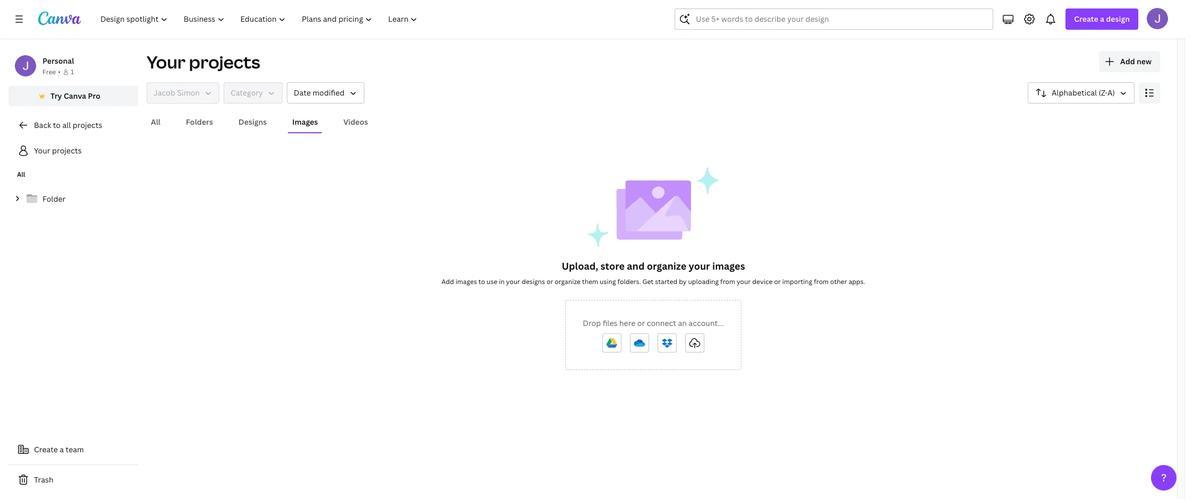 Task type: vqa. For each thing, say whether or not it's contained in the screenshot.
Overview link
no



Task type: locate. For each thing, give the bounding box(es) containing it.
free •
[[43, 67, 61, 77]]

1
[[71, 67, 74, 77]]

upload,
[[562, 260, 599, 273]]

0 horizontal spatial a
[[60, 445, 64, 455]]

projects down all
[[52, 146, 82, 156]]

to inside the upload, store and organize your images add images to use in your designs or organize them using folders. get started by uploading from your device or importing from other apps.
[[479, 277, 485, 286]]

add left "use"
[[442, 277, 454, 286]]

store
[[601, 260, 625, 273]]

create inside dropdown button
[[1075, 14, 1099, 24]]

1 vertical spatial all
[[17, 170, 25, 179]]

your down back
[[34, 146, 50, 156]]

folders.
[[618, 277, 641, 286]]

images left "use"
[[456, 277, 477, 286]]

1 vertical spatial a
[[60, 445, 64, 455]]

images up uploading
[[713, 260, 745, 273]]

2 vertical spatial projects
[[52, 146, 82, 156]]

your projects up simon
[[147, 50, 260, 73]]

your
[[147, 50, 186, 73], [34, 146, 50, 156]]

0 horizontal spatial to
[[53, 120, 61, 130]]

using
[[600, 277, 616, 286]]

back to all projects
[[34, 120, 102, 130]]

to
[[53, 120, 61, 130], [479, 277, 485, 286]]

1 vertical spatial images
[[456, 277, 477, 286]]

a inside dropdown button
[[1101, 14, 1105, 24]]

all button
[[147, 112, 165, 132]]

all
[[62, 120, 71, 130]]

designs
[[239, 117, 267, 127]]

organize
[[647, 260, 687, 273], [555, 277, 581, 286]]

an
[[678, 318, 687, 328]]

1 vertical spatial organize
[[555, 277, 581, 286]]

0 horizontal spatial your
[[34, 146, 50, 156]]

Owner button
[[147, 82, 219, 104]]

1 horizontal spatial images
[[713, 260, 745, 273]]

folders
[[186, 117, 213, 127]]

Category button
[[224, 82, 283, 104]]

projects right all
[[73, 120, 102, 130]]

jacob simon image
[[1147, 8, 1169, 29]]

use
[[487, 277, 498, 286]]

1 horizontal spatial all
[[151, 117, 161, 127]]

1 horizontal spatial your
[[689, 260, 710, 273]]

your up uploading
[[689, 260, 710, 273]]

0 vertical spatial organize
[[647, 260, 687, 273]]

your projects link
[[9, 140, 138, 162]]

organize up started
[[647, 260, 687, 273]]

create
[[1075, 14, 1099, 24], [34, 445, 58, 455]]

0 horizontal spatial or
[[547, 277, 553, 286]]

1 vertical spatial add
[[442, 277, 454, 286]]

1 vertical spatial create
[[34, 445, 58, 455]]

importing
[[783, 277, 813, 286]]

create left "team"
[[34, 445, 58, 455]]

uploading
[[689, 277, 719, 286]]

here
[[620, 318, 636, 328]]

folder
[[43, 194, 66, 204]]

Sort by button
[[1028, 82, 1135, 104]]

in
[[499, 277, 505, 286]]

jacob simon
[[154, 88, 200, 98]]

a left "team"
[[60, 445, 64, 455]]

a
[[1101, 14, 1105, 24], [60, 445, 64, 455]]

add new
[[1121, 56, 1152, 66]]

(z-
[[1099, 88, 1108, 98]]

None search field
[[675, 9, 994, 30]]

1 horizontal spatial your projects
[[147, 50, 260, 73]]

0 horizontal spatial add
[[442, 277, 454, 286]]

from
[[721, 277, 736, 286], [814, 277, 829, 286]]

1 from from the left
[[721, 277, 736, 286]]

1 horizontal spatial or
[[638, 318, 645, 328]]

create left design
[[1075, 14, 1099, 24]]

•
[[58, 67, 61, 77]]

a left design
[[1101, 14, 1105, 24]]

or right here
[[638, 318, 645, 328]]

a for design
[[1101, 14, 1105, 24]]

0 vertical spatial add
[[1121, 56, 1136, 66]]

projects
[[189, 50, 260, 73], [73, 120, 102, 130], [52, 146, 82, 156]]

files
[[603, 318, 618, 328]]

or right device
[[775, 277, 781, 286]]

your projects down all
[[34, 146, 82, 156]]

1 horizontal spatial a
[[1101, 14, 1105, 24]]

0 horizontal spatial organize
[[555, 277, 581, 286]]

alphabetical (z-a)
[[1052, 88, 1116, 98]]

your right "in"
[[506, 277, 520, 286]]

add
[[1121, 56, 1136, 66], [442, 277, 454, 286]]

images
[[713, 260, 745, 273], [456, 277, 477, 286]]

from left other
[[814, 277, 829, 286]]

0 horizontal spatial from
[[721, 277, 736, 286]]

1 horizontal spatial create
[[1075, 14, 1099, 24]]

create inside button
[[34, 445, 58, 455]]

back
[[34, 120, 51, 130]]

1 horizontal spatial from
[[814, 277, 829, 286]]

trash link
[[9, 470, 138, 491]]

1 horizontal spatial organize
[[647, 260, 687, 273]]

0 vertical spatial all
[[151, 117, 161, 127]]

your up jacob
[[147, 50, 186, 73]]

to left "use"
[[479, 277, 485, 286]]

your
[[689, 260, 710, 273], [506, 277, 520, 286], [737, 277, 751, 286]]

or right designs
[[547, 277, 553, 286]]

jacob
[[154, 88, 175, 98]]

0 vertical spatial a
[[1101, 14, 1105, 24]]

add new button
[[1100, 51, 1161, 72]]

0 vertical spatial create
[[1075, 14, 1099, 24]]

canva
[[64, 91, 86, 101]]

try canva pro
[[51, 91, 100, 101]]

0 horizontal spatial your projects
[[34, 146, 82, 156]]

other
[[831, 277, 848, 286]]

from right uploading
[[721, 277, 736, 286]]

account...
[[689, 318, 724, 328]]

connect
[[647, 318, 677, 328]]

your projects
[[147, 50, 260, 73], [34, 146, 82, 156]]

1 vertical spatial to
[[479, 277, 485, 286]]

all
[[151, 117, 161, 127], [17, 170, 25, 179]]

add left the new
[[1121, 56, 1136, 66]]

projects up "category" on the top of page
[[189, 50, 260, 73]]

0 vertical spatial your projects
[[147, 50, 260, 73]]

create a team
[[34, 445, 84, 455]]

organize down upload,
[[555, 277, 581, 286]]

your left device
[[737, 277, 751, 286]]

new
[[1137, 56, 1152, 66]]

create a team button
[[9, 440, 138, 461]]

date
[[294, 88, 311, 98]]

by
[[679, 277, 687, 286]]

your inside 'link'
[[34, 146, 50, 156]]

0 horizontal spatial your
[[506, 277, 520, 286]]

started
[[655, 277, 678, 286]]

and
[[627, 260, 645, 273]]

1 horizontal spatial your
[[147, 50, 186, 73]]

or
[[547, 277, 553, 286], [775, 277, 781, 286], [638, 318, 645, 328]]

1 vertical spatial your
[[34, 146, 50, 156]]

projects inside 'link'
[[52, 146, 82, 156]]

0 horizontal spatial create
[[34, 445, 58, 455]]

category
[[231, 88, 263, 98]]

a inside button
[[60, 445, 64, 455]]

1 vertical spatial your projects
[[34, 146, 82, 156]]

1 horizontal spatial add
[[1121, 56, 1136, 66]]

device
[[753, 277, 773, 286]]

1 horizontal spatial to
[[479, 277, 485, 286]]

0 horizontal spatial all
[[17, 170, 25, 179]]

to left all
[[53, 120, 61, 130]]



Task type: describe. For each thing, give the bounding box(es) containing it.
them
[[582, 277, 598, 286]]

2 horizontal spatial or
[[775, 277, 781, 286]]

0 vertical spatial projects
[[189, 50, 260, 73]]

add inside the upload, store and organize your images add images to use in your designs or organize them using folders. get started by uploading from your device or importing from other apps.
[[442, 277, 454, 286]]

create a design
[[1075, 14, 1130, 24]]

0 vertical spatial images
[[713, 260, 745, 273]]

all inside all button
[[151, 117, 161, 127]]

design
[[1107, 14, 1130, 24]]

Date modified button
[[287, 82, 364, 104]]

top level navigation element
[[94, 9, 427, 30]]

alphabetical
[[1052, 88, 1098, 98]]

images button
[[288, 112, 322, 132]]

date modified
[[294, 88, 345, 98]]

modified
[[313, 88, 345, 98]]

a)
[[1108, 88, 1116, 98]]

free
[[43, 67, 56, 77]]

0 horizontal spatial images
[[456, 277, 477, 286]]

0 vertical spatial your
[[147, 50, 186, 73]]

get
[[643, 277, 654, 286]]

apps.
[[849, 277, 866, 286]]

1 vertical spatial projects
[[73, 120, 102, 130]]

try canva pro button
[[9, 86, 138, 106]]

designs button
[[234, 112, 271, 132]]

create a design button
[[1066, 9, 1139, 30]]

drop
[[583, 318, 601, 328]]

designs
[[522, 277, 545, 286]]

folders button
[[182, 112, 217, 132]]

upload, store and organize your images add images to use in your designs or organize them using folders. get started by uploading from your device or importing from other apps.
[[442, 260, 866, 286]]

team
[[66, 445, 84, 455]]

personal
[[43, 56, 74, 66]]

images
[[292, 117, 318, 127]]

trash
[[34, 475, 53, 485]]

videos button
[[339, 112, 372, 132]]

pro
[[88, 91, 100, 101]]

try
[[51, 91, 62, 101]]

simon
[[177, 88, 200, 98]]

your projects inside your projects 'link'
[[34, 146, 82, 156]]

0 vertical spatial to
[[53, 120, 61, 130]]

a for team
[[60, 445, 64, 455]]

add inside dropdown button
[[1121, 56, 1136, 66]]

2 horizontal spatial your
[[737, 277, 751, 286]]

drop files here or connect an account...
[[583, 318, 724, 328]]

create for create a design
[[1075, 14, 1099, 24]]

Search search field
[[696, 9, 973, 29]]

create for create a team
[[34, 445, 58, 455]]

back to all projects link
[[9, 115, 138, 136]]

videos
[[344, 117, 368, 127]]

folder link
[[9, 188, 138, 210]]

2 from from the left
[[814, 277, 829, 286]]



